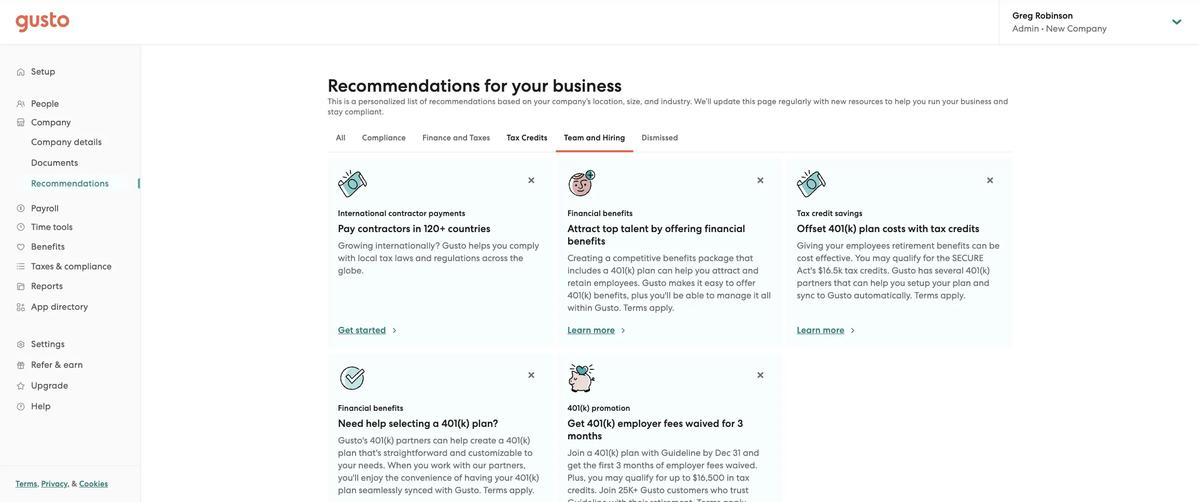Task type: vqa. For each thing, say whether or not it's contained in the screenshot.
info
no



Task type: describe. For each thing, give the bounding box(es) containing it.
financial
[[705, 223, 746, 235]]

401(k) inside tax credit savings offset 401(k) plan costs with tax credits
[[829, 223, 857, 235]]

to inside gusto's 401(k) partners can help create a 401(k) plan that's straightforward and customizable to your needs. when you work with our partners, you'll enjoy the convenience of having your 401(k) plan seamlessly synced with gusto. terms apply.
[[525, 448, 533, 459]]

plus
[[632, 290, 648, 301]]

countries
[[448, 223, 491, 235]]

401(k) up that's
[[370, 436, 394, 446]]

get inside 401(k) promotion get 401(k) employer fees waived for 3 months
[[568, 418, 585, 430]]

with inside tax credit savings offset 401(k) plan costs with tax credits
[[909, 223, 929, 235]]

your right on
[[534, 97, 550, 106]]

your up on
[[512, 75, 549, 96]]

gusto inside creating a competitive benefits package that includes a 401(k) plan can help you attract and retain employees. gusto makes it easy to offer 401(k) benefits, plus you'll be able to manage it all within gusto. terms apply.
[[642, 278, 667, 288]]

dismissed
[[642, 133, 679, 143]]

internationally?
[[376, 241, 440, 251]]

dismissed button
[[634, 126, 687, 150]]

employees.
[[594, 278, 640, 288]]

local
[[358, 253, 378, 264]]

you'll inside gusto's 401(k) partners can help create a 401(k) plan that's straightforward and customizable to your needs. when you work with our partners, you'll enjoy the convenience of having your 401(k) plan seamlessly synced with gusto. terms apply.
[[338, 473, 359, 483]]

pay
[[338, 223, 355, 235]]

months inside join a 401(k) plan with guideline by dec 31 and get the first 3 months of employer fees waived. plus, you may qualify for up to $16,500 in tax credits. join 25k+ gusto customers who trust guideline with their retirement. terms apply.
[[624, 461, 654, 471]]

need
[[338, 418, 364, 430]]

effective.
[[816, 253, 853, 264]]

refer & earn
[[31, 360, 83, 370]]

apply. inside creating a competitive benefits package that includes a 401(k) plan can help you attract and retain employees. gusto makes it easy to offer 401(k) benefits, plus you'll be able to manage it all within gusto. terms apply.
[[650, 303, 675, 313]]

gusto. for attract top talent by offering financial benefits
[[595, 303, 622, 313]]

401(k) down retain
[[568, 290, 592, 301]]

savings
[[835, 209, 863, 218]]

of inside recommendations for your business this is a personalized list of recommendations based on your company's location, size, and industry. we'll update this page regularly with new resources to help you run your business and stay compliant.
[[420, 97, 427, 106]]

attract
[[568, 223, 600, 235]]

learn more link for attract top talent by offering financial benefits
[[568, 325, 628, 337]]

help inside creating a competitive benefits package that includes a 401(k) plan can help you attract and retain employees. gusto makes it easy to offer 401(k) benefits, plus you'll be able to manage it all within gusto. terms apply.
[[675, 266, 693, 276]]

with down convenience
[[435, 486, 453, 496]]

partners inside the giving your employees retirement benefits can be cost effective. you may qualify for the secure act's $16.5k tax credits. gusto has several 401(k) partners that can help you setup your plan and sync to gusto automatically. terms apply.
[[797, 278, 832, 288]]

recommendations for your business this is a personalized list of recommendations based on your company's location, size, and industry. we'll update this page regularly with new resources to help you run your business and stay compliant.
[[328, 75, 1009, 117]]

learn for attract top talent by offering financial benefits
[[568, 325, 592, 336]]

list
[[408, 97, 418, 106]]

1 vertical spatial guideline
[[568, 498, 607, 503]]

helps
[[469, 241, 491, 251]]

convenience
[[401, 473, 452, 483]]

and inside creating a competitive benefits package that includes a 401(k) plan can help you attract and retain employees. gusto makes it easy to offer 401(k) benefits, plus you'll be able to manage it all within gusto. terms apply.
[[743, 266, 759, 276]]

401(k) up employees.
[[611, 266, 635, 276]]

with down 25k+
[[610, 498, 627, 503]]

benefits up the top
[[603, 209, 633, 218]]

0 vertical spatial join
[[568, 448, 585, 459]]

compliance
[[64, 261, 112, 272]]

tax for tax credit savings offset 401(k) plan costs with tax credits
[[797, 209, 810, 218]]

help inside gusto's 401(k) partners can help create a 401(k) plan that's straightforward and customizable to your needs. when you work with our partners, you'll enjoy the convenience of having your 401(k) plan seamlessly synced with gusto. terms apply.
[[450, 436, 468, 446]]

help inside financial benefits need help selecting a 401(k) plan?
[[366, 418, 387, 430]]

contractors
[[358, 223, 411, 235]]

can inside gusto's 401(k) partners can help create a 401(k) plan that's straightforward and customizable to your needs. when you work with our partners, you'll enjoy the convenience of having your 401(k) plan seamlessly synced with gusto. terms apply.
[[433, 436, 448, 446]]

join a 401(k) plan with guideline by dec 31 and get the first 3 months of employer fees waived. plus, you may qualify for up to $16,500 in tax credits. join 25k+ gusto customers who trust guideline with their retirement. terms apply.
[[568, 448, 760, 503]]

privacy link
[[41, 480, 68, 489]]

with down 401(k) promotion get 401(k) employer fees waived for 3 months
[[642, 448, 659, 459]]

synced
[[405, 486, 433, 496]]

your down several
[[933, 278, 951, 288]]

globe.
[[338, 266, 364, 276]]

and inside join a 401(k) plan with guideline by dec 31 and get the first 3 months of employer fees waived. plus, you may qualify for up to $16,500 in tax credits. join 25k+ gusto customers who trust guideline with their retirement. terms apply.
[[743, 448, 760, 459]]

401(k) inside the giving your employees retirement benefits can be cost effective. you may qualify for the secure act's $16.5k tax credits. gusto has several 401(k) partners that can help you setup your plan and sync to gusto automatically. terms apply.
[[966, 266, 991, 276]]

plus,
[[568, 473, 586, 483]]

employer inside 401(k) promotion get 401(k) employer fees waived for 3 months
[[618, 418, 662, 430]]

plan inside the giving your employees retirement benefits can be cost effective. you may qualify for the secure act's $16.5k tax credits. gusto has several 401(k) partners that can help you setup your plan and sync to gusto automatically. terms apply.
[[953, 278, 972, 288]]

privacy
[[41, 480, 68, 489]]

terms inside the giving your employees retirement benefits can be cost effective. you may qualify for the secure act's $16.5k tax credits. gusto has several 401(k) partners that can help you setup your plan and sync to gusto automatically. terms apply.
[[915, 290, 939, 301]]

creating
[[568, 253, 603, 264]]

time
[[31, 222, 51, 232]]

plan inside tax credit savings offset 401(k) plan costs with tax credits
[[860, 223, 881, 235]]

app
[[31, 302, 49, 312]]

includes
[[568, 266, 601, 276]]

•
[[1042, 23, 1045, 34]]

resources
[[849, 97, 884, 106]]

competitive
[[613, 253, 661, 264]]

you inside gusto's 401(k) partners can help create a 401(k) plan that's straightforward and customizable to your needs. when you work with our partners, you'll enjoy the convenience of having your 401(k) plan seamlessly synced with gusto. terms apply.
[[414, 461, 429, 471]]

1 vertical spatial it
[[754, 290, 759, 301]]

1 horizontal spatial guideline
[[662, 448, 701, 459]]

recommendations for recommendations
[[31, 178, 109, 189]]

your right the run on the right top
[[943, 97, 959, 106]]

refer
[[31, 360, 53, 370]]

international contractor payments pay contractors in 120+ countries
[[338, 209, 491, 235]]

tax credits button
[[499, 126, 556, 150]]

our
[[473, 461, 487, 471]]

by inside join a 401(k) plan with guideline by dec 31 and get the first 3 months of employer fees waived. plus, you may qualify for up to $16,500 in tax credits. join 25k+ gusto customers who trust guideline with their retirement. terms apply.
[[703, 448, 713, 459]]

your up the effective.
[[826, 241, 844, 251]]

stay
[[328, 107, 343, 117]]

401(k) up customizable
[[507, 436, 531, 446]]

help inside the giving your employees retirement benefits can be cost effective. you may qualify for the secure act's $16.5k tax credits. gusto has several 401(k) partners that can help you setup your plan and sync to gusto automatically. terms apply.
[[871, 278, 889, 288]]

costs
[[883, 223, 906, 235]]

that inside creating a competitive benefits package that includes a 401(k) plan can help you attract and retain employees. gusto makes it easy to offer 401(k) benefits, plus you'll be able to manage it all within gusto. terms apply.
[[737, 253, 754, 264]]

a inside gusto's 401(k) partners can help create a 401(k) plan that's straightforward and customizable to your needs. when you work with our partners, you'll enjoy the convenience of having your 401(k) plan seamlessly synced with gusto. terms apply.
[[499, 436, 504, 446]]

gusto's 401(k) partners can help create a 401(k) plan that's straightforward and customizable to your needs. when you work with our partners, you'll enjoy the convenience of having your 401(k) plan seamlessly synced with gusto. terms apply.
[[338, 436, 539, 496]]

regularly
[[779, 97, 812, 106]]

and inside growing internationally? gusto helps you comply with local tax laws and regulations across the globe.
[[416, 253, 432, 264]]

top
[[603, 223, 619, 235]]

tax inside growing internationally? gusto helps you comply with local tax laws and regulations across the globe.
[[380, 253, 393, 264]]

all button
[[328, 126, 354, 150]]

tax inside tax credit savings offset 401(k) plan costs with tax credits
[[931, 223, 947, 235]]

details
[[74, 137, 102, 147]]

a inside recommendations for your business this is a personalized list of recommendations based on your company's location, size, and industry. we'll update this page regularly with new resources to help you run your business and stay compliant.
[[352, 97, 357, 106]]

plan inside creating a competitive benefits package that includes a 401(k) plan can help you attract and retain employees. gusto makes it easy to offer 401(k) benefits, plus you'll be able to manage it all within gusto. terms apply.
[[637, 266, 656, 276]]

0 vertical spatial get
[[338, 325, 354, 336]]

work
[[431, 461, 451, 471]]

with inside recommendations for your business this is a personalized list of recommendations based on your company's location, size, and industry. we'll update this page regularly with new resources to help you run your business and stay compliant.
[[814, 97, 830, 106]]

credits. inside the giving your employees retirement benefits can be cost effective. you may qualify for the secure act's $16.5k tax credits. gusto has several 401(k) partners that can help you setup your plan and sync to gusto automatically. terms apply.
[[861, 266, 890, 276]]

recommendations
[[429, 97, 496, 106]]

401(k) down partners,
[[515, 473, 539, 483]]

compliance
[[362, 133, 406, 143]]

employer inside join a 401(k) plan with guideline by dec 31 and get the first 3 months of employer fees waived. plus, you may qualify for up to $16,500 in tax credits. join 25k+ gusto customers who trust guideline with their retirement. terms apply.
[[667, 461, 705, 471]]

the inside gusto's 401(k) partners can help create a 401(k) plan that's straightforward and customizable to your needs. when you work with our partners, you'll enjoy the convenience of having your 401(k) plan seamlessly synced with gusto. terms apply.
[[386, 473, 399, 483]]

recommendations link
[[19, 174, 130, 193]]

within
[[568, 303, 593, 313]]

to down "easy"
[[707, 290, 715, 301]]

benefits link
[[10, 238, 130, 256]]

with left our
[[453, 461, 471, 471]]

that's
[[359, 448, 382, 459]]

a up employees.
[[603, 266, 609, 276]]

401(k) inside financial benefits need help selecting a 401(k) plan?
[[442, 418, 470, 430]]

company inside greg robinson admin • new company
[[1068, 23, 1108, 34]]

may inside the giving your employees retirement benefits can be cost effective. you may qualify for the secure act's $16.5k tax credits. gusto has several 401(k) partners that can help you setup your plan and sync to gusto automatically. terms apply.
[[873, 253, 891, 264]]

terms inside creating a competitive benefits package that includes a 401(k) plan can help you attract and retain employees. gusto makes it easy to offer 401(k) benefits, plus you'll be able to manage it all within gusto. terms apply.
[[624, 303, 648, 313]]

terms inside gusto's 401(k) partners can help create a 401(k) plan that's straightforward and customizable to your needs. when you work with our partners, you'll enjoy the convenience of having your 401(k) plan seamlessly synced with gusto. terms apply.
[[484, 486, 508, 496]]

admin
[[1013, 23, 1040, 34]]

gusto down the $16.5k
[[828, 290, 852, 301]]

setup
[[908, 278, 931, 288]]

qualify inside join a 401(k) plan with guideline by dec 31 and get the first 3 months of employer fees waived. plus, you may qualify for up to $16,500 in tax credits. join 25k+ gusto customers who trust guideline with their retirement. terms apply.
[[626, 473, 654, 483]]

tax inside the giving your employees retirement benefits can be cost effective. you may qualify for the secure act's $16.5k tax credits. gusto has several 401(k) partners that can help you setup your plan and sync to gusto automatically. terms apply.
[[845, 266, 858, 276]]

be inside creating a competitive benefits package that includes a 401(k) plan can help you attract and retain employees. gusto makes it easy to offer 401(k) benefits, plus you'll be able to manage it all within gusto. terms apply.
[[673, 290, 684, 301]]

automatically.
[[855, 290, 913, 301]]

sync
[[797, 290, 815, 301]]

terms , privacy , & cookies
[[16, 480, 108, 489]]

compliant.
[[345, 107, 384, 117]]

fees inside 401(k) promotion get 401(k) employer fees waived for 3 months
[[664, 418, 683, 430]]

list containing people
[[0, 94, 140, 417]]

finance and taxes
[[423, 133, 490, 143]]

terms link
[[16, 480, 37, 489]]

can up secure
[[972, 241, 988, 251]]

financial benefits need help selecting a 401(k) plan?
[[338, 404, 498, 430]]

and inside the giving your employees retirement benefits can be cost effective. you may qualify for the secure act's $16.5k tax credits. gusto has several 401(k) partners that can help you setup your plan and sync to gusto automatically. terms apply.
[[974, 278, 990, 288]]

offer
[[737, 278, 756, 288]]

fees inside join a 401(k) plan with guideline by dec 31 and get the first 3 months of employer fees waived. plus, you may qualify for up to $16,500 in tax credits. join 25k+ gusto customers who trust guideline with their retirement. terms apply.
[[707, 461, 724, 471]]

credits. inside join a 401(k) plan with guideline by dec 31 and get the first 3 months of employer fees waived. plus, you may qualify for up to $16,500 in tax credits. join 25k+ gusto customers who trust guideline with their retirement. terms apply.
[[568, 486, 597, 496]]

payments
[[429, 209, 466, 218]]

seamlessly
[[359, 486, 403, 496]]

401(k) left promotion
[[568, 404, 590, 413]]

partners inside gusto's 401(k) partners can help create a 401(k) plan that's straightforward and customizable to your needs. when you work with our partners, you'll enjoy the convenience of having your 401(k) plan seamlessly synced with gusto. terms apply.
[[396, 436, 431, 446]]

settings link
[[10, 335, 130, 354]]

more for top
[[594, 325, 615, 336]]

can down you at the bottom right of page
[[854, 278, 869, 288]]

offering
[[665, 223, 703, 235]]

and inside gusto's 401(k) partners can help create a 401(k) plan that's straightforward and customizable to your needs. when you work with our partners, you'll enjoy the convenience of having your 401(k) plan seamlessly synced with gusto. terms apply.
[[450, 448, 466, 459]]

their
[[629, 498, 648, 503]]

plan left seamlessly
[[338, 486, 357, 496]]

based
[[498, 97, 521, 106]]

upgrade link
[[10, 377, 130, 395]]

greg
[[1013, 10, 1034, 21]]

more for offset
[[823, 325, 845, 336]]

documents
[[31, 158, 78, 168]]

you inside join a 401(k) plan with guideline by dec 31 and get the first 3 months of employer fees waived. plus, you may qualify for up to $16,500 in tax credits. join 25k+ gusto customers who trust guideline with their retirement. terms apply.
[[588, 473, 603, 483]]

giving
[[797, 241, 824, 251]]

taxes & compliance button
[[10, 257, 130, 276]]

waived
[[686, 418, 720, 430]]

for inside the giving your employees retirement benefits can be cost effective. you may qualify for the secure act's $16.5k tax credits. gusto has several 401(k) partners that can help you setup your plan and sync to gusto automatically. terms apply.
[[924, 253, 935, 264]]

home image
[[16, 12, 70, 32]]

having
[[465, 473, 493, 483]]

learn more link for offset 401(k) plan costs with tax credits
[[797, 325, 858, 337]]

by inside financial benefits attract top talent by offering financial benefits
[[651, 223, 663, 235]]

company details
[[31, 137, 102, 147]]

all
[[762, 290, 771, 301]]

earn
[[64, 360, 83, 370]]

to inside join a 401(k) plan with guideline by dec 31 and get the first 3 months of employer fees waived. plus, you may qualify for up to $16,500 in tax credits. join 25k+ gusto customers who trust guideline with their retirement. terms apply.
[[683, 473, 691, 483]]

you inside recommendations for your business this is a personalized list of recommendations based on your company's location, size, and industry. we'll update this page regularly with new resources to help you run your business and stay compliant.
[[913, 97, 927, 106]]

learn for offset 401(k) plan costs with tax credits
[[797, 325, 821, 336]]

time tools button
[[10, 218, 130, 237]]

robinson
[[1036, 10, 1074, 21]]

act's
[[797, 266, 816, 276]]

talent
[[621, 223, 649, 235]]

1 horizontal spatial join
[[599, 486, 617, 496]]

to down the attract
[[726, 278, 734, 288]]

benefits inside creating a competitive benefits package that includes a 401(k) plan can help you attract and retain employees. gusto makes it easy to offer 401(k) benefits, plus you'll be able to manage it all within gusto. terms apply.
[[664, 253, 697, 264]]

customizable
[[469, 448, 522, 459]]

tax inside join a 401(k) plan with guideline by dec 31 and get the first 3 months of employer fees waived. plus, you may qualify for up to $16,500 in tax credits. join 25k+ gusto customers who trust guideline with their retirement. terms apply.
[[737, 473, 750, 483]]



Task type: locate. For each thing, give the bounding box(es) containing it.
3 up 31
[[738, 418, 744, 430]]

0 horizontal spatial get
[[338, 325, 354, 336]]

, left privacy
[[37, 480, 39, 489]]

1 horizontal spatial get
[[568, 418, 585, 430]]

that inside the giving your employees retirement benefits can be cost effective. you may qualify for the secure act's $16.5k tax credits. gusto has several 401(k) partners that can help you setup your plan and sync to gusto automatically. terms apply.
[[834, 278, 851, 288]]

gusto. for need help selecting a 401(k) plan?
[[455, 486, 482, 496]]

2 vertical spatial of
[[454, 473, 463, 483]]

run
[[929, 97, 941, 106]]

benefits down the attract
[[568, 236, 606, 247]]

1 horizontal spatial of
[[454, 473, 463, 483]]

,
[[37, 480, 39, 489], [68, 480, 70, 489]]

2 horizontal spatial of
[[656, 461, 664, 471]]

& for earn
[[55, 360, 61, 370]]

2 learn from the left
[[797, 325, 821, 336]]

help
[[31, 402, 51, 412]]

& left cookies 'button'
[[72, 480, 77, 489]]

2 more from the left
[[823, 325, 845, 336]]

benefits inside the giving your employees retirement benefits can be cost effective. you may qualify for the secure act's $16.5k tax credits. gusto has several 401(k) partners that can help you setup your plan and sync to gusto automatically. terms apply.
[[937, 241, 970, 251]]

0 horizontal spatial recommendations
[[31, 178, 109, 189]]

package
[[699, 253, 734, 264]]

it
[[698, 278, 703, 288], [754, 290, 759, 301]]

you up convenience
[[414, 461, 429, 471]]

0 vertical spatial of
[[420, 97, 427, 106]]

0 horizontal spatial partners
[[396, 436, 431, 446]]

1 , from the left
[[37, 480, 39, 489]]

gusto.
[[595, 303, 622, 313], [455, 486, 482, 496]]

on
[[523, 97, 532, 106]]

that
[[737, 253, 754, 264], [834, 278, 851, 288]]

new
[[1047, 23, 1066, 34]]

1 horizontal spatial gusto.
[[595, 303, 622, 313]]

offset
[[797, 223, 827, 235]]

by right the talent
[[651, 223, 663, 235]]

0 vertical spatial &
[[56, 261, 62, 272]]

when
[[388, 461, 412, 471]]

company
[[1068, 23, 1108, 34], [31, 117, 71, 128], [31, 137, 72, 147]]

plan inside join a 401(k) plan with guideline by dec 31 and get the first 3 months of employer fees waived. plus, you may qualify for up to $16,500 in tax credits. join 25k+ gusto customers who trust guideline with their retirement. terms apply.
[[621, 448, 640, 459]]

benefits
[[603, 209, 633, 218], [568, 236, 606, 247], [937, 241, 970, 251], [664, 253, 697, 264], [374, 404, 404, 413]]

join left 25k+
[[599, 486, 617, 496]]

to right the resources
[[886, 97, 893, 106]]

trust
[[731, 486, 749, 496]]

be inside the giving your employees retirement benefits can be cost effective. you may qualify for the secure act's $16.5k tax credits. gusto has several 401(k) partners that can help you setup your plan and sync to gusto automatically. terms apply.
[[990, 241, 1000, 251]]

0 horizontal spatial business
[[553, 75, 622, 96]]

0 horizontal spatial learn
[[568, 325, 592, 336]]

401(k) down promotion
[[587, 418, 616, 430]]

& left 'earn'
[[55, 360, 61, 370]]

gusto. down benefits,
[[595, 303, 622, 313]]

1 vertical spatial financial
[[338, 404, 372, 413]]

1 horizontal spatial employer
[[667, 461, 705, 471]]

tax down the waived.
[[737, 473, 750, 483]]

company inside dropdown button
[[31, 117, 71, 128]]

get started
[[338, 325, 386, 336]]

list containing company details
[[0, 132, 140, 194]]

2 learn more link from the left
[[797, 325, 858, 337]]

recommendations inside recommendations for your business this is a personalized list of recommendations based on your company's location, size, and industry. we'll update this page regularly with new resources to help you run your business and stay compliant.
[[328, 75, 480, 96]]

0 horizontal spatial employer
[[618, 418, 662, 430]]

for inside join a 401(k) plan with guideline by dec 31 and get the first 3 months of employer fees waived. plus, you may qualify for up to $16,500 in tax credits. join 25k+ gusto customers who trust guideline with their retirement. terms apply.
[[656, 473, 668, 483]]

with left new
[[814, 97, 830, 106]]

get left the started
[[338, 325, 354, 336]]

may inside join a 401(k) plan with guideline by dec 31 and get the first 3 months of employer fees waived. plus, you may qualify for up to $16,500 in tax credits. join 25k+ gusto customers who trust guideline with their retirement. terms apply.
[[606, 473, 623, 483]]

0 vertical spatial taxes
[[470, 133, 490, 143]]

we'll
[[695, 97, 712, 106]]

plan down gusto's
[[338, 448, 357, 459]]

taxes up "reports"
[[31, 261, 54, 272]]

qualify
[[893, 253, 922, 264], [626, 473, 654, 483]]

the down comply
[[510, 253, 524, 264]]

by
[[651, 223, 663, 235], [703, 448, 713, 459]]

of inside gusto's 401(k) partners can help create a 401(k) plan that's straightforward and customizable to your needs. when you work with our partners, you'll enjoy the convenience of having your 401(k) plan seamlessly synced with gusto. terms apply.
[[454, 473, 463, 483]]

apply. inside gusto's 401(k) partners can help create a 401(k) plan that's straightforward and customizable to your needs. when you work with our partners, you'll enjoy the convenience of having your 401(k) plan seamlessly synced with gusto. terms apply.
[[510, 486, 535, 496]]

credits
[[949, 223, 980, 235]]

your down partners,
[[495, 473, 513, 483]]

1 vertical spatial that
[[834, 278, 851, 288]]

401(k) inside join a 401(k) plan with guideline by dec 31 and get the first 3 months of employer fees waived. plus, you may qualify for up to $16,500 in tax credits. join 25k+ gusto customers who trust guideline with their retirement. terms apply.
[[595, 448, 619, 459]]

1 vertical spatial gusto.
[[455, 486, 482, 496]]

taxes inside dropdown button
[[31, 261, 54, 272]]

0 vertical spatial gusto.
[[595, 303, 622, 313]]

1 vertical spatial may
[[606, 473, 623, 483]]

1 horizontal spatial it
[[754, 290, 759, 301]]

financial inside financial benefits need help selecting a 401(k) plan?
[[338, 404, 372, 413]]

that up the attract
[[737, 253, 754, 264]]

1 horizontal spatial qualify
[[893, 253, 922, 264]]

terms down having in the left bottom of the page
[[484, 486, 508, 496]]

1 vertical spatial of
[[656, 461, 664, 471]]

promotion
[[592, 404, 631, 413]]

financial for attract
[[568, 209, 601, 218]]

1 horizontal spatial 3
[[738, 418, 744, 430]]

months up 25k+
[[624, 461, 654, 471]]

financial
[[568, 209, 601, 218], [338, 404, 372, 413]]

plan down several
[[953, 278, 972, 288]]

people button
[[10, 94, 130, 113]]

credits. down plus,
[[568, 486, 597, 496]]

0 vertical spatial fees
[[664, 418, 683, 430]]

1 vertical spatial partners
[[396, 436, 431, 446]]

you'll
[[650, 290, 671, 301], [338, 473, 359, 483]]

0 vertical spatial business
[[553, 75, 622, 96]]

by left dec
[[703, 448, 713, 459]]

recommendations inside list
[[31, 178, 109, 189]]

laws
[[395, 253, 413, 264]]

1 vertical spatial business
[[961, 97, 992, 106]]

your left needs.
[[338, 461, 356, 471]]

retirement
[[893, 241, 935, 251]]

guideline up up
[[662, 448, 701, 459]]

1 horizontal spatial learn
[[797, 325, 821, 336]]

with up retirement
[[909, 223, 929, 235]]

0 horizontal spatial that
[[737, 253, 754, 264]]

1 vertical spatial qualify
[[626, 473, 654, 483]]

your
[[512, 75, 549, 96], [534, 97, 550, 106], [943, 97, 959, 106], [826, 241, 844, 251], [933, 278, 951, 288], [338, 461, 356, 471], [495, 473, 513, 483]]

to inside the giving your employees retirement benefits can be cost effective. you may qualify for the secure act's $16.5k tax credits. gusto has several 401(k) partners that can help you setup your plan and sync to gusto automatically. terms apply.
[[817, 290, 826, 301]]

tax credit savings offset 401(k) plan costs with tax credits
[[797, 209, 980, 235]]

the inside join a 401(k) plan with guideline by dec 31 and get the first 3 months of employer fees waived. plus, you may qualify for up to $16,500 in tax credits. join 25k+ gusto customers who trust guideline with their retirement. terms apply.
[[584, 461, 597, 471]]

for inside recommendations for your business this is a personalized list of recommendations based on your company's location, size, and industry. we'll update this page regularly with new resources to help you run your business and stay compliant.
[[485, 75, 508, 96]]

1 horizontal spatial that
[[834, 278, 851, 288]]

learn more link down within
[[568, 325, 628, 337]]

refer & earn link
[[10, 356, 130, 375]]

1 horizontal spatial by
[[703, 448, 713, 459]]

employer down promotion
[[618, 418, 662, 430]]

0 vertical spatial recommendations
[[328, 75, 480, 96]]

the right get
[[584, 461, 597, 471]]

company for company details
[[31, 137, 72, 147]]

who
[[711, 486, 728, 496]]

for inside 401(k) promotion get 401(k) employer fees waived for 3 months
[[722, 418, 736, 430]]

1 horizontal spatial may
[[873, 253, 891, 264]]

tax down you at the bottom right of page
[[845, 266, 858, 276]]

1 vertical spatial months
[[624, 461, 654, 471]]

0 vertical spatial by
[[651, 223, 663, 235]]

international
[[338, 209, 387, 218]]

cookies button
[[79, 478, 108, 491]]

1 horizontal spatial you'll
[[650, 290, 671, 301]]

attract
[[713, 266, 741, 276]]

1 horizontal spatial learn more link
[[797, 325, 858, 337]]

gusto
[[442, 241, 467, 251], [892, 266, 917, 276], [642, 278, 667, 288], [828, 290, 852, 301], [641, 486, 665, 496]]

1 horizontal spatial be
[[990, 241, 1000, 251]]

gusto up 'plus'
[[642, 278, 667, 288]]

1 horizontal spatial financial
[[568, 209, 601, 218]]

financial for need
[[338, 404, 372, 413]]

help inside recommendations for your business this is a personalized list of recommendations based on your company's location, size, and industry. we'll update this page regularly with new resources to help you run your business and stay compliant.
[[895, 97, 911, 106]]

company for company
[[31, 117, 71, 128]]

you inside creating a competitive benefits package that includes a 401(k) plan can help you attract and retain employees. gusto makes it easy to offer 401(k) benefits, plus you'll be able to manage it all within gusto. terms apply.
[[695, 266, 710, 276]]

makes
[[669, 278, 695, 288]]

0 horizontal spatial guideline
[[568, 498, 607, 503]]

25k+
[[619, 486, 639, 496]]

gusto up their
[[641, 486, 665, 496]]

1 vertical spatial in
[[727, 473, 735, 483]]

2 vertical spatial company
[[31, 137, 72, 147]]

you inside growing internationally? gusto helps you comply with local tax laws and regulations across the globe.
[[493, 241, 508, 251]]

company right "new"
[[1068, 23, 1108, 34]]

apply. inside join a 401(k) plan with guideline by dec 31 and get the first 3 months of employer fees waived. plus, you may qualify for up to $16,500 in tax credits. join 25k+ gusto customers who trust guideline with their retirement. terms apply.
[[723, 498, 748, 503]]

benefits up secure
[[937, 241, 970, 251]]

tools
[[53, 222, 73, 232]]

1 vertical spatial 3
[[617, 461, 621, 471]]

partners down act's
[[797, 278, 832, 288]]

company's
[[552, 97, 591, 106]]

easy
[[705, 278, 724, 288]]

1 vertical spatial taxes
[[31, 261, 54, 272]]

months inside 401(k) promotion get 401(k) employer fees waived for 3 months
[[568, 431, 602, 442]]

1 horizontal spatial ,
[[68, 480, 70, 489]]

help link
[[10, 397, 130, 416]]

documents link
[[19, 154, 130, 172]]

business
[[553, 75, 622, 96], [961, 97, 992, 106]]

learn more down sync
[[797, 325, 845, 336]]

benefits inside financial benefits need help selecting a 401(k) plan?
[[374, 404, 404, 413]]

get up get
[[568, 418, 585, 430]]

guideline down plus,
[[568, 498, 607, 503]]

that down the $16.5k
[[834, 278, 851, 288]]

gusto inside join a 401(k) plan with guideline by dec 31 and get the first 3 months of employer fees waived. plus, you may qualify for up to $16,500 in tax credits. join 25k+ gusto customers who trust guideline with their retirement. terms apply.
[[641, 486, 665, 496]]

0 vertical spatial it
[[698, 278, 703, 288]]

1 horizontal spatial learn more
[[797, 325, 845, 336]]

tax for tax credits
[[507, 133, 520, 143]]

settings
[[31, 339, 65, 350]]

to inside recommendations for your business this is a personalized list of recommendations based on your company's location, size, and industry. we'll update this page regularly with new resources to help you run your business and stay compliant.
[[886, 97, 893, 106]]

1 vertical spatial by
[[703, 448, 713, 459]]

1 horizontal spatial taxes
[[470, 133, 490, 143]]

1 vertical spatial employer
[[667, 461, 705, 471]]

& for compliance
[[56, 261, 62, 272]]

greg robinson admin • new company
[[1013, 10, 1108, 34]]

credits.
[[861, 266, 890, 276], [568, 486, 597, 496]]

help left the run on the right top
[[895, 97, 911, 106]]

recommendations for recommendations for your business this is a personalized list of recommendations based on your company's location, size, and industry. we'll update this page regularly with new resources to help you run your business and stay compliant.
[[328, 75, 480, 96]]

list
[[0, 94, 140, 417], [0, 132, 140, 194]]

1 horizontal spatial recommendations
[[328, 75, 480, 96]]

401(k) left plan?
[[442, 418, 470, 430]]

directory
[[51, 302, 88, 312]]

recommendations up "list"
[[328, 75, 480, 96]]

0 horizontal spatial 3
[[617, 461, 621, 471]]

a inside join a 401(k) plan with guideline by dec 31 and get the first 3 months of employer fees waived. plus, you may qualify for up to $16,500 in tax credits. join 25k+ gusto customers who trust guideline with their retirement. terms apply.
[[587, 448, 593, 459]]

gusto's
[[338, 436, 368, 446]]

reports link
[[10, 277, 130, 296]]

the up several
[[937, 253, 951, 264]]

you up "easy"
[[695, 266, 710, 276]]

a right 'is'
[[352, 97, 357, 106]]

tax up offset
[[797, 209, 810, 218]]

app directory link
[[10, 298, 130, 316]]

more
[[594, 325, 615, 336], [823, 325, 845, 336]]

giving your employees retirement benefits can be cost effective. you may qualify for the secure act's $16.5k tax credits. gusto has several 401(k) partners that can help you setup your plan and sync to gusto automatically. terms apply.
[[797, 241, 1000, 301]]

0 horizontal spatial more
[[594, 325, 615, 336]]

in inside join a 401(k) plan with guideline by dec 31 and get the first 3 months of employer fees waived. plus, you may qualify for up to $16,500 in tax credits. join 25k+ gusto customers who trust guideline with their retirement. terms apply.
[[727, 473, 735, 483]]

1 vertical spatial you'll
[[338, 473, 359, 483]]

learn more for offset 401(k) plan costs with tax credits
[[797, 325, 845, 336]]

of left having in the left bottom of the page
[[454, 473, 463, 483]]

company up the documents
[[31, 137, 72, 147]]

a inside financial benefits need help selecting a 401(k) plan?
[[433, 418, 439, 430]]

0 horizontal spatial learn more link
[[568, 325, 628, 337]]

a right creating
[[606, 253, 611, 264]]

credits. down you at the bottom right of page
[[861, 266, 890, 276]]

time tools
[[31, 222, 73, 232]]

plan up 25k+
[[621, 448, 640, 459]]

2 list from the top
[[0, 132, 140, 194]]

1 vertical spatial fees
[[707, 461, 724, 471]]

1 vertical spatial credits.
[[568, 486, 597, 496]]

1 vertical spatial be
[[673, 290, 684, 301]]

fees up the $16,500
[[707, 461, 724, 471]]

2 learn more from the left
[[797, 325, 845, 336]]

0 vertical spatial you'll
[[650, 290, 671, 301]]

get started link
[[338, 325, 399, 337]]

can inside creating a competitive benefits package that includes a 401(k) plan can help you attract and retain employees. gusto makes it easy to offer 401(k) benefits, plus you'll be able to manage it all within gusto. terms apply.
[[658, 266, 673, 276]]

1 learn from the left
[[568, 325, 592, 336]]

0 vertical spatial in
[[413, 223, 422, 235]]

you'll inside creating a competitive benefits package that includes a 401(k) plan can help you attract and retain employees. gusto makes it easy to offer 401(k) benefits, plus you'll be able to manage it all within gusto. terms apply.
[[650, 290, 671, 301]]

qualify up 25k+
[[626, 473, 654, 483]]

terms inside join a 401(k) plan with guideline by dec 31 and get the first 3 months of employer fees waived. plus, you may qualify for up to $16,500 in tax credits. join 25k+ gusto customers who trust guideline with their retirement. terms apply.
[[697, 498, 721, 503]]

&
[[56, 261, 62, 272], [55, 360, 61, 370], [72, 480, 77, 489]]

credit
[[812, 209, 833, 218]]

you
[[856, 253, 871, 264]]

0 vertical spatial credits.
[[861, 266, 890, 276]]

taxes inside button
[[470, 133, 490, 143]]

recommendations down documents link
[[31, 178, 109, 189]]

0 vertical spatial qualify
[[893, 253, 922, 264]]

2 , from the left
[[68, 480, 70, 489]]

benefits up makes
[[664, 253, 697, 264]]

in left '120+'
[[413, 223, 422, 235]]

0 horizontal spatial months
[[568, 431, 602, 442]]

payroll
[[31, 203, 59, 214]]

financial up the attract
[[568, 209, 601, 218]]

gusto. inside gusto's 401(k) partners can help create a 401(k) plan that's straightforward and customizable to your needs. when you work with our partners, you'll enjoy the convenience of having your 401(k) plan seamlessly synced with gusto. terms apply.
[[455, 486, 482, 496]]

1 learn more link from the left
[[568, 325, 628, 337]]

1 learn more from the left
[[568, 325, 615, 336]]

months up get
[[568, 431, 602, 442]]

0 horizontal spatial learn more
[[568, 325, 615, 336]]

1 vertical spatial get
[[568, 418, 585, 430]]

company inside 'link'
[[31, 137, 72, 147]]

0 vertical spatial 3
[[738, 418, 744, 430]]

of inside join a 401(k) plan with guideline by dec 31 and get the first 3 months of employer fees waived. plus, you may qualify for up to $16,500 in tax credits. join 25k+ gusto customers who trust guideline with their retirement. terms apply.
[[656, 461, 664, 471]]

help left create
[[450, 436, 468, 446]]

financial up need
[[338, 404, 372, 413]]

2 vertical spatial &
[[72, 480, 77, 489]]

can up work
[[433, 436, 448, 446]]

qualify inside the giving your employees retirement benefits can be cost effective. you may qualify for the secure act's $16.5k tax credits. gusto has several 401(k) partners that can help you setup your plan and sync to gusto automatically. terms apply.
[[893, 253, 922, 264]]

for
[[485, 75, 508, 96], [924, 253, 935, 264], [722, 418, 736, 430], [656, 473, 668, 483]]

months
[[568, 431, 602, 442], [624, 461, 654, 471]]

personalized
[[359, 97, 406, 106]]

0 horizontal spatial may
[[606, 473, 623, 483]]

401(k) down savings
[[829, 223, 857, 235]]

3 inside join a 401(k) plan with guideline by dec 31 and get the first 3 months of employer fees waived. plus, you may qualify for up to $16,500 in tax credits. join 25k+ gusto customers who trust guideline with their retirement. terms apply.
[[617, 461, 621, 471]]

1 horizontal spatial more
[[823, 325, 845, 336]]

in inside the international contractor payments pay contractors in 120+ countries
[[413, 223, 422, 235]]

0 horizontal spatial of
[[420, 97, 427, 106]]

you up across
[[493, 241, 508, 251]]

to right sync
[[817, 290, 826, 301]]

with inside growing internationally? gusto helps you comply with local tax laws and regulations across the globe.
[[338, 253, 356, 264]]

of up retirement.
[[656, 461, 664, 471]]

to up partners,
[[525, 448, 533, 459]]

benefits up "selecting"
[[374, 404, 404, 413]]

for up based
[[485, 75, 508, 96]]

recommendation categories for your business tab list
[[328, 123, 1013, 153]]

the inside the giving your employees retirement benefits can be cost effective. you may qualify for the secure act's $16.5k tax credits. gusto has several 401(k) partners that can help you setup your plan and sync to gusto automatically. terms apply.
[[937, 253, 951, 264]]

tax left credits on the right of the page
[[931, 223, 947, 235]]

0 vertical spatial guideline
[[662, 448, 701, 459]]

the inside growing internationally? gusto helps you comply with local tax laws and regulations across the globe.
[[510, 253, 524, 264]]

1 horizontal spatial tax
[[797, 209, 810, 218]]

0 horizontal spatial you'll
[[338, 473, 359, 483]]

0 horizontal spatial qualify
[[626, 473, 654, 483]]

1 vertical spatial recommendations
[[31, 178, 109, 189]]

0 vertical spatial employer
[[618, 418, 662, 430]]

0 horizontal spatial join
[[568, 448, 585, 459]]

compliance button
[[354, 126, 414, 150]]

0 vertical spatial company
[[1068, 23, 1108, 34]]

has
[[919, 266, 933, 276]]

business up company's
[[553, 75, 622, 96]]

0 vertical spatial partners
[[797, 278, 832, 288]]

gusto inside growing internationally? gusto helps you comply with local tax laws and regulations across the globe.
[[442, 241, 467, 251]]

tax left credits
[[507, 133, 520, 143]]

for left up
[[656, 473, 668, 483]]

help up makes
[[675, 266, 693, 276]]

$16,500
[[693, 473, 725, 483]]

a down promotion
[[587, 448, 593, 459]]

gusto navigation element
[[0, 45, 140, 434]]

get
[[338, 325, 354, 336], [568, 418, 585, 430]]

3 inside 401(k) promotion get 401(k) employer fees waived for 3 months
[[738, 418, 744, 430]]

can
[[972, 241, 988, 251], [658, 266, 673, 276], [854, 278, 869, 288], [433, 436, 448, 446]]

1 horizontal spatial fees
[[707, 461, 724, 471]]

employer up up
[[667, 461, 705, 471]]

growing
[[338, 241, 373, 251]]

you left the run on the right top
[[913, 97, 927, 106]]

for right waived
[[722, 418, 736, 430]]

qualify down retirement
[[893, 253, 922, 264]]

may
[[873, 253, 891, 264], [606, 473, 623, 483]]

learn more for attract top talent by offering financial benefits
[[568, 325, 615, 336]]

0 horizontal spatial by
[[651, 223, 663, 235]]

terms
[[915, 290, 939, 301], [624, 303, 648, 313], [16, 480, 37, 489], [484, 486, 508, 496], [697, 498, 721, 503]]

apply. inside the giving your employees retirement benefits can be cost effective. you may qualify for the secure act's $16.5k tax credits. gusto has several 401(k) partners that can help you setup your plan and sync to gusto automatically. terms apply.
[[941, 290, 966, 301]]

plan
[[860, 223, 881, 235], [637, 266, 656, 276], [953, 278, 972, 288], [338, 448, 357, 459], [621, 448, 640, 459], [338, 486, 357, 496]]

gusto up regulations
[[442, 241, 467, 251]]

0 vertical spatial months
[[568, 431, 602, 442]]

plan up employees
[[860, 223, 881, 235]]

company down people
[[31, 117, 71, 128]]

regulations
[[434, 253, 480, 264]]

learn more down within
[[568, 325, 615, 336]]

straightforward
[[384, 448, 448, 459]]

benefits
[[31, 242, 65, 252]]

gusto. down having in the left bottom of the page
[[455, 486, 482, 496]]

finance and taxes button
[[414, 126, 499, 150]]

1 vertical spatial company
[[31, 117, 71, 128]]

1 more from the left
[[594, 325, 615, 336]]

tax left laws at the bottom left
[[380, 253, 393, 264]]

you inside the giving your employees retirement benefits can be cost effective. you may qualify for the secure act's $16.5k tax credits. gusto has several 401(k) partners that can help you setup your plan and sync to gusto automatically. terms apply.
[[891, 278, 906, 288]]

0 horizontal spatial fees
[[664, 418, 683, 430]]

terms left privacy
[[16, 480, 37, 489]]

1 horizontal spatial in
[[727, 473, 735, 483]]

1 horizontal spatial months
[[624, 461, 654, 471]]

tax inside tax credit savings offset 401(k) plan costs with tax credits
[[797, 209, 810, 218]]

contractor
[[389, 209, 427, 218]]

gusto up setup
[[892, 266, 917, 276]]

partners up the straightforward
[[396, 436, 431, 446]]

guideline
[[662, 448, 701, 459], [568, 498, 607, 503]]

0 horizontal spatial credits.
[[568, 486, 597, 496]]

1 horizontal spatial business
[[961, 97, 992, 106]]

setup
[[31, 66, 55, 77]]

0 vertical spatial that
[[737, 253, 754, 264]]

terms down 'plus'
[[624, 303, 648, 313]]

0 horizontal spatial in
[[413, 223, 422, 235]]

gusto. inside creating a competitive benefits package that includes a 401(k) plan can help you attract and retain employees. gusto makes it easy to offer 401(k) benefits, plus you'll be able to manage it all within gusto. terms apply.
[[595, 303, 622, 313]]

0 horizontal spatial ,
[[37, 480, 39, 489]]

you up automatically. on the right bottom
[[891, 278, 906, 288]]

tax
[[507, 133, 520, 143], [797, 209, 810, 218]]

1 list from the top
[[0, 94, 140, 417]]

tax inside button
[[507, 133, 520, 143]]

0 vertical spatial financial
[[568, 209, 601, 218]]



